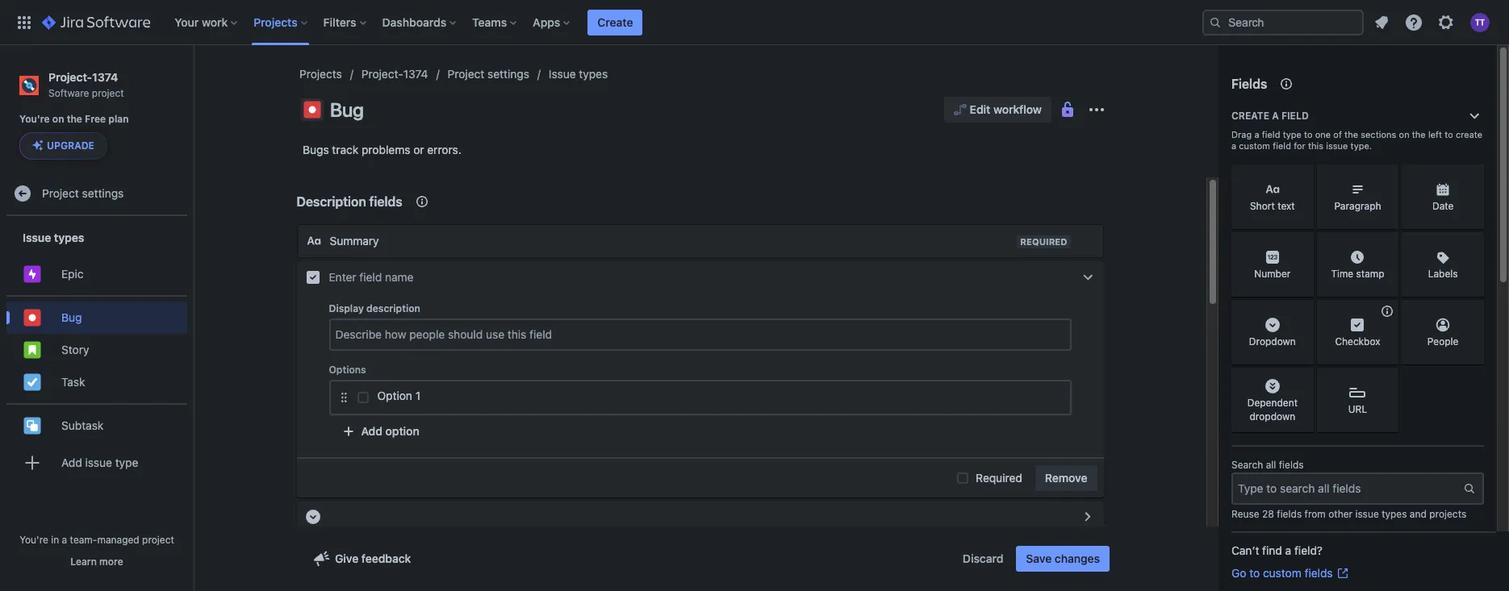 Task type: describe. For each thing, give the bounding box(es) containing it.
reuse
[[1232, 509, 1260, 521]]

team-
[[70, 534, 97, 547]]

project-1374 software project
[[48, 70, 124, 99]]

story link
[[6, 334, 187, 367]]

give
[[335, 552, 359, 566]]

learn more button
[[70, 556, 123, 569]]

0 vertical spatial bug
[[330, 98, 364, 121]]

0 vertical spatial project settings
[[448, 67, 530, 81]]

appswitcher icon image
[[15, 13, 34, 32]]

notifications image
[[1372, 13, 1392, 32]]

primary element
[[10, 0, 1203, 45]]

drag a field type to one of the sections on the left to create a custom field for this issue type.
[[1232, 129, 1483, 151]]

2 vertical spatial field
[[1273, 140, 1292, 151]]

go
[[1232, 567, 1247, 580]]

more information image for labels
[[1464, 234, 1483, 253]]

projects button
[[249, 9, 314, 35]]

text
[[1278, 201, 1296, 213]]

epic link
[[6, 259, 187, 291]]

one
[[1316, 129, 1331, 140]]

add issue type button
[[6, 448, 187, 480]]

a right in
[[62, 534, 67, 547]]

a down more information about the fields icon
[[1273, 110, 1279, 122]]

Type to search all fields text field
[[1234, 475, 1464, 504]]

fields left this link will be opened in a new tab image
[[1305, 567, 1333, 580]]

0 horizontal spatial the
[[67, 113, 82, 125]]

Display description field
[[331, 321, 1070, 350]]

add option
[[361, 425, 420, 438]]

1 vertical spatial required
[[976, 471, 1023, 485]]

open field configuration image
[[1078, 508, 1098, 527]]

1 vertical spatial custom
[[1263, 567, 1302, 580]]

number
[[1255, 268, 1291, 280]]

of
[[1334, 129, 1343, 140]]

save
[[1026, 552, 1052, 566]]

this
[[1309, 140, 1324, 151]]

description
[[367, 303, 420, 315]]

type inside drag a field type to one of the sections on the left to create a custom field for this issue type.
[[1283, 129, 1302, 140]]

0 vertical spatial required
[[1021, 237, 1068, 247]]

drag
[[1232, 129, 1252, 140]]

can't
[[1232, 544, 1260, 558]]

subtask
[[61, 419, 104, 433]]

project-1374
[[362, 67, 428, 81]]

edit
[[970, 103, 991, 116]]

other
[[1329, 509, 1353, 521]]

projects
[[1430, 509, 1467, 521]]

this link will be opened in a new tab image
[[1337, 568, 1350, 580]]

filters button
[[319, 9, 373, 35]]

feedback
[[362, 552, 411, 566]]

add issue type image
[[23, 454, 42, 473]]

28
[[1263, 509, 1275, 521]]

close field configuration image
[[1078, 268, 1098, 287]]

description fields
[[297, 195, 403, 209]]

project-1374 link
[[362, 65, 428, 84]]

time stamp
[[1332, 268, 1385, 280]]

save changes
[[1026, 552, 1100, 566]]

upgrade
[[47, 140, 94, 152]]

discard button
[[953, 547, 1014, 572]]

create for create
[[598, 15, 633, 29]]

short text
[[1250, 201, 1296, 213]]

1374 for project-1374
[[403, 67, 428, 81]]

create
[[1456, 129, 1483, 140]]

more information image for time stamp
[[1378, 234, 1398, 253]]

labels
[[1429, 268, 1459, 280]]

fields right all
[[1279, 459, 1304, 471]]

you're for you're in a team-managed project
[[19, 534, 48, 547]]

projects link
[[300, 65, 342, 84]]

2 vertical spatial issue
[[1356, 509, 1380, 521]]

task link
[[6, 367, 187, 399]]

dashboards button
[[377, 9, 463, 35]]

a right drag
[[1255, 129, 1260, 140]]

dashboards
[[382, 15, 447, 29]]

search all fields
[[1232, 459, 1304, 471]]

project- for project-1374
[[362, 67, 403, 81]]

dependent dropdown
[[1248, 397, 1298, 423]]

story
[[61, 343, 89, 357]]

create button
[[588, 9, 643, 35]]

projects for projects link
[[300, 67, 342, 81]]

add for add option
[[361, 425, 383, 438]]

0 vertical spatial issue types
[[549, 67, 608, 81]]

summary
[[330, 234, 379, 248]]

0 horizontal spatial issue
[[23, 231, 51, 244]]

1 horizontal spatial the
[[1345, 129, 1359, 140]]

display description
[[329, 303, 420, 315]]

on inside drag a field type to one of the sections on the left to create a custom field for this issue type.
[[1400, 129, 1410, 140]]

plan
[[108, 113, 129, 125]]

can't find a field?
[[1232, 544, 1323, 558]]

0 horizontal spatial issue types
[[23, 231, 84, 244]]

bugs track problems or errors.
[[303, 143, 462, 157]]

people
[[1428, 336, 1459, 348]]

from
[[1305, 509, 1326, 521]]

give feedback
[[335, 552, 411, 566]]

stamp
[[1357, 268, 1385, 280]]

dropdown
[[1250, 336, 1296, 348]]

type inside button
[[115, 456, 138, 470]]

options
[[329, 364, 366, 376]]

more information about the context fields image
[[412, 192, 432, 212]]

1 horizontal spatial project settings link
[[448, 65, 530, 84]]

project inside project-1374 software project
[[92, 87, 124, 99]]

1374 for project-1374 software project
[[92, 70, 118, 84]]

your
[[175, 15, 199, 29]]

0 horizontal spatial to
[[1250, 567, 1260, 580]]

0 horizontal spatial project
[[42, 186, 79, 200]]

1 vertical spatial types
[[54, 231, 84, 244]]

for
[[1294, 140, 1306, 151]]

sections
[[1361, 129, 1397, 140]]

add for add issue type
[[61, 456, 82, 470]]

dependent
[[1248, 397, 1298, 409]]

short
[[1250, 201, 1275, 213]]



Task type: vqa. For each thing, say whether or not it's contained in the screenshot.
Notifications "image"
yes



Task type: locate. For each thing, give the bounding box(es) containing it.
settings
[[488, 67, 530, 81], [82, 186, 124, 200]]

teams button
[[468, 9, 523, 35]]

1374
[[403, 67, 428, 81], [92, 70, 118, 84]]

add
[[361, 425, 383, 438], [61, 456, 82, 470]]

1 more information image from the top
[[1378, 166, 1398, 186]]

reuse 28 fields from other issue types and projects
[[1232, 509, 1467, 521]]

issue
[[549, 67, 576, 81], [23, 231, 51, 244]]

1 horizontal spatial issue
[[549, 67, 576, 81]]

1 horizontal spatial project
[[142, 534, 174, 547]]

you're up upgrade button
[[19, 113, 50, 125]]

2 horizontal spatial the
[[1413, 129, 1426, 140]]

you're left in
[[19, 534, 48, 547]]

apps button
[[528, 9, 577, 35]]

custom
[[1239, 140, 1271, 151], [1263, 567, 1302, 580]]

workflow
[[994, 103, 1042, 116]]

0 horizontal spatial add
[[61, 456, 82, 470]]

bug right the issue type icon
[[330, 98, 364, 121]]

1374 down dashboards dropdown button
[[403, 67, 428, 81]]

learn
[[70, 556, 97, 568]]

custom down drag
[[1239, 140, 1271, 151]]

0 vertical spatial create
[[598, 15, 633, 29]]

you're on the free plan
[[19, 113, 129, 125]]

0 vertical spatial issue
[[1327, 140, 1349, 151]]

more information image for paragraph
[[1378, 166, 1398, 186]]

project- down dashboards
[[362, 67, 403, 81]]

types left and
[[1382, 509, 1408, 521]]

0 horizontal spatial project
[[92, 87, 124, 99]]

1 horizontal spatial project settings
[[448, 67, 530, 81]]

issue inside 'link'
[[549, 67, 576, 81]]

the right of
[[1345, 129, 1359, 140]]

1 horizontal spatial issue types
[[549, 67, 608, 81]]

1 vertical spatial you're
[[19, 534, 48, 547]]

0 vertical spatial types
[[579, 67, 608, 81]]

0 vertical spatial you're
[[19, 113, 50, 125]]

settings down teams dropdown button
[[488, 67, 530, 81]]

project settings down upgrade
[[42, 186, 124, 200]]

types up 'epic'
[[54, 231, 84, 244]]

issue types
[[549, 67, 608, 81], [23, 231, 84, 244]]

1 vertical spatial add
[[61, 456, 82, 470]]

1 vertical spatial bug
[[61, 311, 82, 324]]

group containing bug
[[6, 296, 187, 404]]

0 horizontal spatial bug
[[61, 311, 82, 324]]

2 vertical spatial types
[[1382, 509, 1408, 521]]

Search field
[[1203, 9, 1364, 35]]

field for create
[[1282, 110, 1309, 122]]

1374 inside project-1374 link
[[403, 67, 428, 81]]

go to custom fields
[[1232, 567, 1333, 580]]

issue down of
[[1327, 140, 1349, 151]]

1 vertical spatial issue types
[[23, 231, 84, 244]]

0 horizontal spatial types
[[54, 231, 84, 244]]

projects inside projects popup button
[[254, 15, 298, 29]]

add inside button
[[361, 425, 383, 438]]

2 horizontal spatial to
[[1445, 129, 1454, 140]]

teams
[[472, 15, 507, 29]]

remove button
[[1036, 466, 1098, 492]]

1 horizontal spatial create
[[1232, 110, 1270, 122]]

issue type icon image
[[303, 100, 322, 119]]

field?
[[1295, 544, 1323, 558]]

apps
[[533, 15, 561, 29]]

banner containing your work
[[0, 0, 1510, 45]]

fields right 28
[[1277, 509, 1302, 521]]

a right find on the right bottom
[[1286, 544, 1292, 558]]

project-
[[362, 67, 403, 81], [48, 70, 92, 84]]

search image
[[1209, 16, 1222, 29]]

issue inside drag a field type to one of the sections on the left to create a custom field for this issue type.
[[1327, 140, 1349, 151]]

your work
[[175, 15, 228, 29]]

1 horizontal spatial types
[[579, 67, 608, 81]]

Enter field name field
[[329, 268, 1072, 287]]

1374 up 'free'
[[92, 70, 118, 84]]

0 vertical spatial more information image
[[1378, 166, 1398, 186]]

0 vertical spatial more information image
[[1464, 234, 1483, 253]]

1 vertical spatial project settings link
[[6, 178, 187, 210]]

free
[[85, 113, 106, 125]]

help image
[[1405, 13, 1424, 32]]

the left 'free'
[[67, 113, 82, 125]]

custom down can't find a field?
[[1263, 567, 1302, 580]]

projects right work on the left top of page
[[254, 15, 298, 29]]

issue up epic link
[[23, 231, 51, 244]]

issue down subtask link
[[85, 456, 112, 470]]

0 vertical spatial on
[[52, 113, 64, 125]]

project settings down teams
[[448, 67, 530, 81]]

option
[[386, 425, 420, 438]]

date
[[1433, 201, 1454, 213]]

1 vertical spatial more information image
[[1378, 302, 1398, 321]]

or
[[414, 143, 424, 157]]

errors.
[[427, 143, 462, 157]]

1 vertical spatial project
[[42, 186, 79, 200]]

0 horizontal spatial project settings link
[[6, 178, 187, 210]]

0 horizontal spatial projects
[[254, 15, 298, 29]]

save changes button
[[1017, 547, 1110, 572]]

issue inside button
[[85, 456, 112, 470]]

settings image
[[1437, 13, 1456, 32]]

type.
[[1351, 140, 1373, 151]]

fields
[[1232, 77, 1268, 91]]

required
[[1021, 237, 1068, 247], [976, 471, 1023, 485]]

more
[[99, 556, 123, 568]]

add left option
[[361, 425, 383, 438]]

on up upgrade button
[[52, 113, 64, 125]]

search
[[1232, 459, 1264, 471]]

0 vertical spatial issue
[[549, 67, 576, 81]]

add down subtask
[[61, 456, 82, 470]]

to
[[1305, 129, 1313, 140], [1445, 129, 1454, 140], [1250, 567, 1260, 580]]

1 vertical spatial project
[[142, 534, 174, 547]]

project settings link down teams
[[448, 65, 530, 84]]

0 vertical spatial custom
[[1239, 140, 1271, 151]]

a
[[1273, 110, 1279, 122], [1255, 129, 1260, 140], [1232, 140, 1237, 151], [62, 534, 67, 547], [1286, 544, 1292, 558]]

1 vertical spatial field
[[1262, 129, 1281, 140]]

0 horizontal spatial project settings
[[42, 186, 124, 200]]

more information about the fields image
[[1277, 74, 1297, 94]]

display
[[329, 303, 364, 315]]

1 horizontal spatial issue
[[1327, 140, 1349, 151]]

field up for
[[1282, 110, 1309, 122]]

Option 1 field
[[373, 382, 1067, 411]]

1 horizontal spatial 1374
[[403, 67, 428, 81]]

you're in a team-managed project
[[19, 534, 174, 547]]

and
[[1410, 509, 1427, 521]]

1 vertical spatial create
[[1232, 110, 1270, 122]]

your work button
[[170, 9, 244, 35]]

1 vertical spatial more information image
[[1378, 234, 1398, 253]]

software
[[48, 87, 89, 99]]

1 vertical spatial settings
[[82, 186, 124, 200]]

0 horizontal spatial more information image
[[1378, 302, 1398, 321]]

0 horizontal spatial 1374
[[92, 70, 118, 84]]

1 you're from the top
[[19, 113, 50, 125]]

managed
[[97, 534, 139, 547]]

2 horizontal spatial types
[[1382, 509, 1408, 521]]

1 horizontal spatial more information image
[[1464, 234, 1483, 253]]

0 horizontal spatial project-
[[48, 70, 92, 84]]

1 vertical spatial issue
[[23, 231, 51, 244]]

to right the 'go'
[[1250, 567, 1260, 580]]

issue
[[1327, 140, 1349, 151], [85, 456, 112, 470], [1356, 509, 1380, 521]]

find
[[1263, 544, 1283, 558]]

projects for projects popup button
[[254, 15, 298, 29]]

type up for
[[1283, 129, 1302, 140]]

project settings link down upgrade
[[6, 178, 187, 210]]

1 vertical spatial type
[[115, 456, 138, 470]]

0 vertical spatial type
[[1283, 129, 1302, 140]]

edit workflow button
[[944, 97, 1052, 123]]

add option button
[[329, 419, 429, 445]]

problems
[[362, 143, 410, 157]]

0 vertical spatial project
[[92, 87, 124, 99]]

1 group from the top
[[6, 217, 187, 490]]

1 vertical spatial project settings
[[42, 186, 124, 200]]

0 vertical spatial field
[[1282, 110, 1309, 122]]

field for drag
[[1262, 129, 1281, 140]]

dropdown
[[1250, 411, 1296, 423]]

in
[[51, 534, 59, 547]]

0 vertical spatial project
[[448, 67, 485, 81]]

types down primary element
[[579, 67, 608, 81]]

epic
[[61, 267, 84, 281]]

1 horizontal spatial on
[[1400, 129, 1410, 140]]

project down upgrade button
[[42, 186, 79, 200]]

1 vertical spatial on
[[1400, 129, 1410, 140]]

1 horizontal spatial project-
[[362, 67, 403, 81]]

project- up software
[[48, 70, 92, 84]]

create a field
[[1232, 110, 1309, 122]]

1374 inside project-1374 software project
[[92, 70, 118, 84]]

add inside button
[[61, 456, 82, 470]]

jira software image
[[42, 13, 150, 32], [42, 13, 150, 32]]

create up drag
[[1232, 110, 1270, 122]]

create inside "button"
[[598, 15, 633, 29]]

more options image
[[1087, 100, 1107, 119]]

create for create a field
[[1232, 110, 1270, 122]]

0 horizontal spatial on
[[52, 113, 64, 125]]

project down teams
[[448, 67, 485, 81]]

subtask link
[[6, 410, 187, 443]]

track
[[332, 143, 359, 157]]

on right sections
[[1400, 129, 1410, 140]]

0 vertical spatial settings
[[488, 67, 530, 81]]

0 horizontal spatial create
[[598, 15, 633, 29]]

task
[[61, 375, 85, 389]]

changes
[[1055, 552, 1100, 566]]

more information image
[[1378, 166, 1398, 186], [1378, 234, 1398, 253]]

group
[[6, 217, 187, 490], [6, 296, 187, 404]]

0 vertical spatial add
[[361, 425, 383, 438]]

project- for project-1374 software project
[[48, 70, 92, 84]]

1 horizontal spatial projects
[[300, 67, 342, 81]]

more information image down sections
[[1378, 166, 1398, 186]]

sidebar navigation image
[[176, 65, 212, 97]]

to right left
[[1445, 129, 1454, 140]]

to up this
[[1305, 129, 1313, 140]]

bug up story
[[61, 311, 82, 324]]

go to custom fields link
[[1232, 566, 1350, 582]]

url
[[1349, 404, 1368, 416]]

learn more
[[70, 556, 123, 568]]

0 horizontal spatial issue
[[85, 456, 112, 470]]

issue types up 'epic'
[[23, 231, 84, 244]]

2 more information image from the top
[[1378, 234, 1398, 253]]

fields left more information about the context fields icon in the left top of the page
[[369, 195, 403, 209]]

bug link
[[6, 302, 187, 334]]

the left left
[[1413, 129, 1426, 140]]

add issue type
[[61, 456, 138, 470]]

your profile and settings image
[[1471, 13, 1490, 32]]

you're for you're on the free plan
[[19, 113, 50, 125]]

a down drag
[[1232, 140, 1237, 151]]

issue types down the apps dropdown button
[[549, 67, 608, 81]]

filters
[[323, 15, 356, 29]]

more information image
[[1464, 234, 1483, 253], [1378, 302, 1398, 321]]

2 horizontal spatial issue
[[1356, 509, 1380, 521]]

more information image up stamp at the right top
[[1378, 234, 1398, 253]]

project right managed
[[142, 534, 174, 547]]

banner
[[0, 0, 1510, 45]]

create right the apps dropdown button
[[598, 15, 633, 29]]

type down subtask link
[[115, 456, 138, 470]]

checkbox
[[1336, 336, 1381, 348]]

1 horizontal spatial type
[[1283, 129, 1302, 140]]

1 horizontal spatial bug
[[330, 98, 364, 121]]

work
[[202, 15, 228, 29]]

issue right other on the right of the page
[[1356, 509, 1380, 521]]

0 horizontal spatial settings
[[82, 186, 124, 200]]

1 horizontal spatial to
[[1305, 129, 1313, 140]]

paragraph
[[1335, 201, 1382, 213]]

project settings
[[448, 67, 530, 81], [42, 186, 124, 200]]

0 vertical spatial projects
[[254, 15, 298, 29]]

2 you're from the top
[[19, 534, 48, 547]]

project up plan
[[92, 87, 124, 99]]

0 vertical spatial project settings link
[[448, 65, 530, 84]]

field down 'create a field'
[[1262, 129, 1281, 140]]

more information image for checkbox
[[1378, 302, 1398, 321]]

group containing issue types
[[6, 217, 187, 490]]

1 vertical spatial issue
[[85, 456, 112, 470]]

left
[[1429, 129, 1443, 140]]

1 horizontal spatial add
[[361, 425, 383, 438]]

1 horizontal spatial settings
[[488, 67, 530, 81]]

description
[[297, 195, 366, 209]]

the
[[67, 113, 82, 125], [1345, 129, 1359, 140], [1413, 129, 1426, 140]]

fields
[[369, 195, 403, 209], [1279, 459, 1304, 471], [1277, 509, 1302, 521], [1305, 567, 1333, 580]]

1 vertical spatial projects
[[300, 67, 342, 81]]

projects up the issue type icon
[[300, 67, 342, 81]]

field left for
[[1273, 140, 1292, 151]]

1 horizontal spatial project
[[448, 67, 485, 81]]

settings down upgrade
[[82, 186, 124, 200]]

custom inside drag a field type to one of the sections on the left to create a custom field for this issue type.
[[1239, 140, 1271, 151]]

upgrade button
[[20, 133, 107, 159]]

2 group from the top
[[6, 296, 187, 404]]

project- inside project-1374 software project
[[48, 70, 92, 84]]

types inside 'link'
[[579, 67, 608, 81]]

type
[[1283, 129, 1302, 140], [115, 456, 138, 470]]

bugs
[[303, 143, 329, 157]]

0 horizontal spatial type
[[115, 456, 138, 470]]

issue down the apps dropdown button
[[549, 67, 576, 81]]



